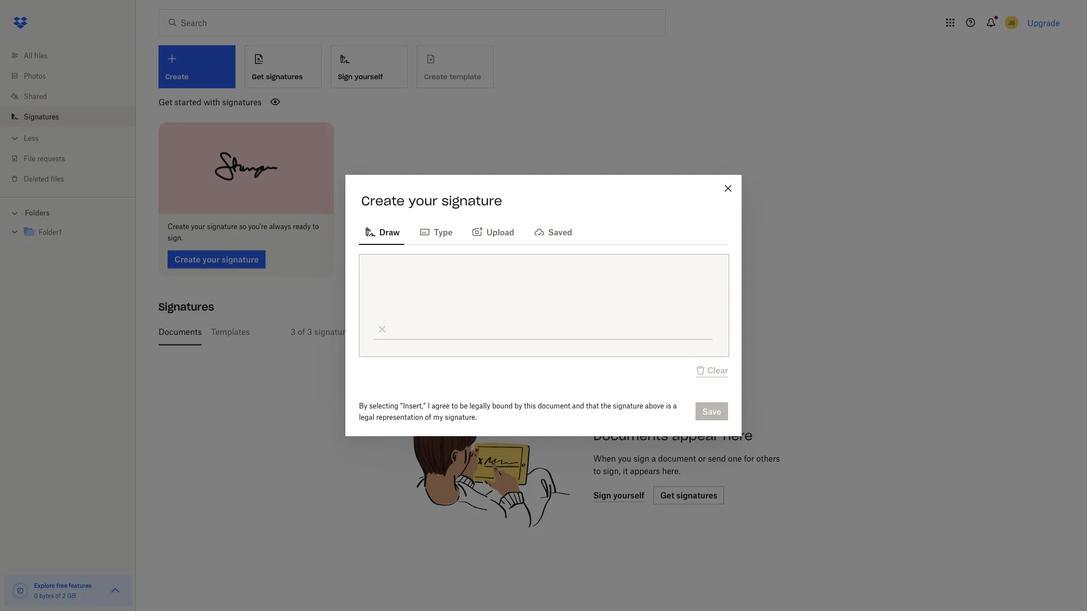 Task type: describe. For each thing, give the bounding box(es) containing it.
by
[[359, 402, 368, 410]]

signature inside by selecting "insert," i agree to be legally bound by this document and that the signature above is a legal representation of my signature.
[[613, 402, 643, 410]]

always
[[269, 223, 291, 231]]

photos link
[[9, 66, 136, 86]]

sign,
[[603, 467, 621, 476]]

create your signature
[[361, 193, 502, 209]]

of inside by selecting "insert," i agree to be legally bound by this document and that the signature above is a legal representation of my signature.
[[425, 413, 431, 422]]

signature.
[[445, 413, 477, 422]]

templates tab
[[211, 319, 250, 346]]

file requests link
[[9, 148, 136, 169]]

document inside by selecting "insert," i agree to be legally bound by this document and that the signature above is a legal representation of my signature.
[[538, 402, 571, 410]]

2
[[62, 593, 66, 600]]

signature inside create your signature so you're always ready to sign.
[[207, 223, 237, 231]]

with
[[204, 97, 220, 107]]

upload
[[487, 227, 514, 237]]

legal
[[359, 413, 375, 422]]

to inside by selecting "insert," i agree to be legally bound by this document and that the signature above is a legal representation of my signature.
[[452, 402, 458, 410]]

file requests
[[24, 154, 65, 163]]

free
[[56, 582, 67, 590]]

create your signature so you're always ready to sign.
[[168, 223, 319, 242]]

to inside create your signature so you're always ready to sign.
[[313, 223, 319, 231]]

appear
[[672, 428, 719, 444]]

signatures list item
[[0, 106, 136, 127]]

1 vertical spatial signatures
[[159, 301, 214, 314]]

files for deleted files
[[51, 175, 64, 183]]

documents for documents
[[159, 327, 202, 337]]

documents tab
[[159, 319, 202, 346]]

legally
[[470, 402, 490, 410]]

bound
[[492, 402, 513, 410]]

your for create your signature
[[409, 193, 438, 209]]

one
[[728, 454, 742, 464]]

started
[[175, 97, 202, 107]]

0
[[34, 593, 38, 600]]

signing
[[445, 327, 475, 337]]

my
[[433, 413, 443, 422]]

0 horizontal spatial signatures
[[222, 97, 262, 107]]

requests inside list
[[37, 154, 65, 163]]

that
[[586, 402, 599, 410]]

dropbox image
[[9, 11, 32, 34]]

of inside explore free features 0 bytes of 2 gb
[[55, 593, 61, 600]]

sign
[[338, 72, 353, 81]]

a inside by selecting "insert," i agree to be legally bound by this document and that the signature above is a legal representation of my signature.
[[673, 402, 677, 410]]

send
[[708, 454, 726, 464]]

when
[[594, 454, 616, 464]]

documents appear here
[[594, 428, 753, 444]]

when you sign a document or send one for others to sign, it appears here.
[[594, 454, 780, 476]]

all files
[[24, 51, 48, 60]]

folder1
[[39, 228, 62, 237]]

it
[[623, 467, 628, 476]]

you're
[[248, 223, 267, 231]]

upgrade link
[[1028, 18, 1060, 27]]

of inside tab list
[[298, 327, 305, 337]]

features
[[69, 582, 92, 590]]

draw
[[379, 227, 400, 237]]

signatures inside button
[[266, 72, 303, 81]]

get signatures button
[[245, 45, 322, 88]]

you
[[618, 454, 632, 464]]

create for create your signature so you're always ready to sign.
[[168, 223, 189, 231]]

0 horizontal spatial this
[[401, 327, 415, 337]]

less image
[[9, 133, 20, 144]]

month.
[[417, 327, 443, 337]]

by
[[515, 402, 522, 410]]

1 3 from the left
[[291, 327, 296, 337]]

be
[[460, 402, 468, 410]]

files for all files
[[34, 51, 48, 60]]

this inside by selecting "insert," i agree to be legally bound by this document and that the signature above is a legal representation of my signature.
[[524, 402, 536, 410]]

get for get started with signatures
[[159, 97, 172, 107]]

by selecting "insert," i agree to be legally bound by this document and that the signature above is a legal representation of my signature.
[[359, 402, 677, 422]]

deleted files
[[24, 175, 64, 183]]

shared link
[[9, 86, 136, 106]]

is inside by selecting "insert," i agree to be legally bound by this document and that the signature above is a legal representation of my signature.
[[666, 402, 671, 410]]

create your signature dialog
[[345, 175, 742, 437]]

gb
[[67, 593, 76, 600]]

deleted files link
[[9, 169, 136, 189]]

sign yourself
[[338, 72, 383, 81]]

templates
[[211, 327, 250, 337]]



Task type: vqa. For each thing, say whether or not it's contained in the screenshot.
the Save button
no



Task type: locate. For each thing, give the bounding box(es) containing it.
photos
[[24, 72, 46, 80]]

0 vertical spatial this
[[401, 327, 415, 337]]

to inside 'when you sign a document or send one for others to sign, it appears here.'
[[594, 467, 601, 476]]

type
[[434, 227, 453, 237]]

1 vertical spatial signatures
[[222, 97, 262, 107]]

a right above
[[673, 402, 677, 410]]

your inside create your signature so you're always ready to sign.
[[191, 223, 205, 231]]

0 vertical spatial document
[[538, 402, 571, 410]]

signature
[[442, 193, 502, 209], [207, 223, 237, 231], [314, 327, 350, 337], [613, 402, 643, 410]]

2 3 from the left
[[307, 327, 312, 337]]

get inside button
[[252, 72, 264, 81]]

signatures
[[266, 72, 303, 81], [222, 97, 262, 107]]

unlimited.
[[517, 327, 555, 337]]

create up draw
[[361, 193, 405, 209]]

1 horizontal spatial get
[[252, 72, 264, 81]]

create for create your signature
[[361, 193, 405, 209]]

signatures inside list item
[[24, 112, 59, 121]]

create up sign.
[[168, 223, 189, 231]]

so
[[239, 223, 247, 231]]

0 vertical spatial a
[[673, 402, 677, 410]]

1 vertical spatial this
[[524, 402, 536, 410]]

0 horizontal spatial a
[[652, 454, 656, 464]]

1 vertical spatial create
[[168, 223, 189, 231]]

1 vertical spatial get
[[159, 97, 172, 107]]

to left be
[[452, 402, 458, 410]]

1 horizontal spatial is
[[666, 402, 671, 410]]

tab list inside create your signature dialog
[[359, 218, 728, 245]]

yourself right signing
[[477, 327, 507, 337]]

ready
[[293, 223, 311, 231]]

1 horizontal spatial create
[[361, 193, 405, 209]]

3
[[291, 327, 296, 337], [307, 327, 312, 337]]

0 horizontal spatial signatures
[[24, 112, 59, 121]]

0 vertical spatial files
[[34, 51, 48, 60]]

1 horizontal spatial files
[[51, 175, 64, 183]]

a inside 'when you sign a document or send one for others to sign, it appears here.'
[[652, 454, 656, 464]]

1 horizontal spatial to
[[452, 402, 458, 410]]

this right left
[[401, 327, 415, 337]]

your
[[409, 193, 438, 209], [191, 223, 205, 231]]

to right the ready
[[313, 223, 319, 231]]

1 vertical spatial files
[[51, 175, 64, 183]]

1 vertical spatial documents
[[594, 428, 668, 444]]

i
[[428, 402, 430, 410]]

file
[[24, 154, 35, 163]]

0 horizontal spatial get
[[159, 97, 172, 107]]

representation
[[376, 413, 423, 422]]

1 horizontal spatial yourself
[[477, 327, 507, 337]]

1 horizontal spatial of
[[298, 327, 305, 337]]

0 horizontal spatial to
[[313, 223, 319, 231]]

requests left left
[[352, 327, 384, 337]]

0 horizontal spatial create
[[168, 223, 189, 231]]

1 horizontal spatial 3
[[307, 327, 312, 337]]

tab list containing documents
[[159, 319, 1056, 346]]

1 horizontal spatial document
[[658, 454, 696, 464]]

get up get started with signatures
[[252, 72, 264, 81]]

2 horizontal spatial of
[[425, 413, 431, 422]]

the
[[601, 402, 611, 410]]

upgrade
[[1028, 18, 1060, 27]]

a
[[673, 402, 677, 410], [652, 454, 656, 464]]

3 of 3 signature requests left this month. signing yourself is unlimited.
[[291, 327, 555, 337]]

signatures down shared
[[24, 112, 59, 121]]

0 horizontal spatial yourself
[[355, 72, 383, 81]]

1 vertical spatial tab list
[[159, 319, 1056, 346]]

0 vertical spatial signatures
[[24, 112, 59, 121]]

0 vertical spatial yourself
[[355, 72, 383, 81]]

selecting
[[369, 402, 399, 410]]

quota usage element
[[11, 582, 29, 600]]

1 vertical spatial to
[[452, 402, 458, 410]]

0 vertical spatial get
[[252, 72, 264, 81]]

0 vertical spatial signatures
[[266, 72, 303, 81]]

signatures link
[[9, 106, 136, 127]]

2 horizontal spatial to
[[594, 467, 601, 476]]

1 vertical spatial of
[[425, 413, 431, 422]]

others
[[757, 454, 780, 464]]

folders
[[25, 209, 50, 217]]

0 vertical spatial requests
[[37, 154, 65, 163]]

0 vertical spatial of
[[298, 327, 305, 337]]

get left started
[[159, 97, 172, 107]]

0 horizontal spatial 3
[[291, 327, 296, 337]]

0 vertical spatial is
[[509, 327, 515, 337]]

deleted
[[24, 175, 49, 183]]

1 vertical spatial yourself
[[477, 327, 507, 337]]

yourself right sign
[[355, 72, 383, 81]]

sign
[[634, 454, 650, 464]]

here.
[[662, 467, 681, 476]]

1 horizontal spatial documents
[[594, 428, 668, 444]]

for
[[744, 454, 755, 464]]

1 vertical spatial a
[[652, 454, 656, 464]]

documents left templates tab
[[159, 327, 202, 337]]

your left so
[[191, 223, 205, 231]]

yourself inside button
[[355, 72, 383, 81]]

0 horizontal spatial documents
[[159, 327, 202, 337]]

is
[[509, 327, 515, 337], [666, 402, 671, 410]]

1 horizontal spatial requests
[[352, 327, 384, 337]]

get for get signatures
[[252, 72, 264, 81]]

explore
[[34, 582, 55, 590]]

files inside all files 'link'
[[34, 51, 48, 60]]

list containing all files
[[0, 39, 136, 197]]

your inside dialog
[[409, 193, 438, 209]]

files right all
[[34, 51, 48, 60]]

list
[[0, 39, 136, 197]]

0 horizontal spatial requests
[[37, 154, 65, 163]]

here
[[723, 428, 753, 444]]

this
[[401, 327, 415, 337], [524, 402, 536, 410]]

documents up you
[[594, 428, 668, 444]]

sign.
[[168, 234, 183, 242]]

folder1 link
[[23, 225, 127, 240]]

1 horizontal spatial signatures
[[266, 72, 303, 81]]

0 vertical spatial to
[[313, 223, 319, 231]]

saved
[[548, 227, 572, 237]]

create inside create your signature so you're always ready to sign.
[[168, 223, 189, 231]]

2 vertical spatial of
[[55, 593, 61, 600]]

get signatures
[[252, 72, 303, 81]]

files
[[34, 51, 48, 60], [51, 175, 64, 183]]

documents
[[159, 327, 202, 337], [594, 428, 668, 444]]

1 vertical spatial document
[[658, 454, 696, 464]]

0 horizontal spatial document
[[538, 402, 571, 410]]

1 horizontal spatial a
[[673, 402, 677, 410]]

1 vertical spatial requests
[[352, 327, 384, 337]]

is left unlimited.
[[509, 327, 515, 337]]

left
[[386, 327, 399, 337]]

"insert,"
[[400, 402, 426, 410]]

this right "by"
[[524, 402, 536, 410]]

2 vertical spatial to
[[594, 467, 601, 476]]

signatures
[[24, 112, 59, 121], [159, 301, 214, 314]]

and
[[572, 402, 584, 410]]

or
[[698, 454, 706, 464]]

0 vertical spatial your
[[409, 193, 438, 209]]

of
[[298, 327, 305, 337], [425, 413, 431, 422], [55, 593, 61, 600]]

requests right file in the left top of the page
[[37, 154, 65, 163]]

0 horizontal spatial of
[[55, 593, 61, 600]]

folders button
[[0, 204, 136, 221]]

all
[[24, 51, 32, 60]]

create inside dialog
[[361, 193, 405, 209]]

is inside tab list
[[509, 327, 515, 337]]

0 horizontal spatial is
[[509, 327, 515, 337]]

0 vertical spatial create
[[361, 193, 405, 209]]

0 horizontal spatial your
[[191, 223, 205, 231]]

1 vertical spatial your
[[191, 223, 205, 231]]

is right above
[[666, 402, 671, 410]]

0 vertical spatial documents
[[159, 327, 202, 337]]

files inside deleted files link
[[51, 175, 64, 183]]

to
[[313, 223, 319, 231], [452, 402, 458, 410], [594, 467, 601, 476]]

document inside 'when you sign a document or send one for others to sign, it appears here.'
[[658, 454, 696, 464]]

0 horizontal spatial files
[[34, 51, 48, 60]]

get
[[252, 72, 264, 81], [159, 97, 172, 107]]

a right sign
[[652, 454, 656, 464]]

above
[[645, 402, 664, 410]]

yourself inside tab list
[[477, 327, 507, 337]]

requests
[[37, 154, 65, 163], [352, 327, 384, 337]]

yourself
[[355, 72, 383, 81], [477, 327, 507, 337]]

appears
[[630, 467, 660, 476]]

bytes
[[39, 593, 54, 600]]

1 vertical spatial is
[[666, 402, 671, 410]]

all files link
[[9, 45, 136, 66]]

1 horizontal spatial your
[[409, 193, 438, 209]]

signatures up documents tab
[[159, 301, 214, 314]]

sign yourself button
[[331, 45, 408, 88]]

document up the here. at bottom
[[658, 454, 696, 464]]

agree
[[432, 402, 450, 410]]

documents for documents appear here
[[594, 428, 668, 444]]

your up type
[[409, 193, 438, 209]]

1 horizontal spatial signatures
[[159, 301, 214, 314]]

get started with signatures
[[159, 97, 262, 107]]

document left and
[[538, 402, 571, 410]]

create
[[361, 193, 405, 209], [168, 223, 189, 231]]

document
[[538, 402, 571, 410], [658, 454, 696, 464]]

1 horizontal spatial this
[[524, 402, 536, 410]]

your for create your signature so you're always ready to sign.
[[191, 223, 205, 231]]

files right deleted
[[51, 175, 64, 183]]

tab list containing draw
[[359, 218, 728, 245]]

requests inside tab list
[[352, 327, 384, 337]]

explore free features 0 bytes of 2 gb
[[34, 582, 92, 600]]

tab list
[[359, 218, 728, 245], [159, 319, 1056, 346]]

to down when
[[594, 467, 601, 476]]

0 vertical spatial tab list
[[359, 218, 728, 245]]

less
[[24, 134, 39, 142]]

shared
[[24, 92, 47, 101]]



